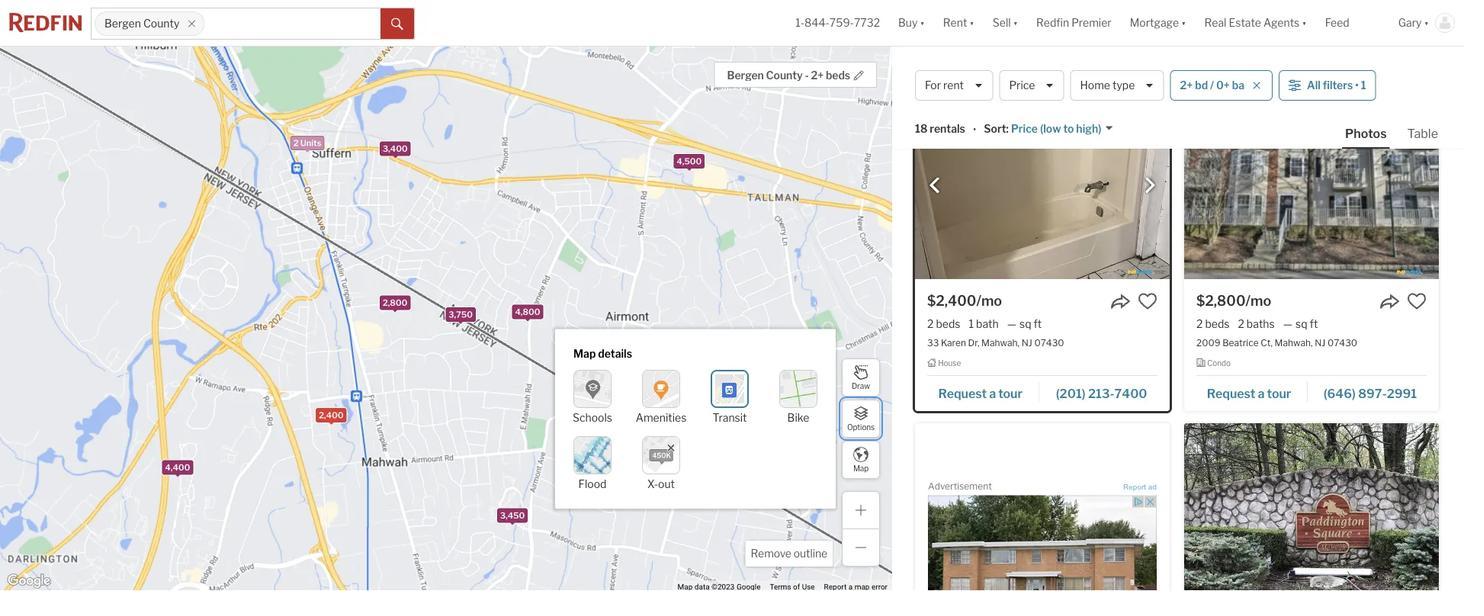 Task type: locate. For each thing, give the bounding box(es) containing it.
county
[[143, 17, 179, 30], [977, 61, 1035, 82], [766, 69, 803, 82]]

2 request from the left
[[1207, 386, 1256, 401]]

0 horizontal spatial bergen
[[104, 17, 141, 30]]

rent
[[943, 16, 967, 29], [1166, 61, 1205, 82]]

1 horizontal spatial sq
[[1296, 317, 1308, 330]]

2
[[293, 138, 299, 148], [927, 317, 934, 330], [1197, 317, 1203, 330], [1238, 317, 1245, 330]]

favorite button checkbox
[[1138, 291, 1158, 311], [1407, 291, 1427, 311]]

▾
[[920, 16, 925, 29], [970, 16, 975, 29], [1013, 16, 1018, 29], [1181, 16, 1186, 29], [1302, 16, 1307, 29], [1424, 16, 1429, 29]]

real estate agents ▾
[[1205, 16, 1307, 29]]

4,400
[[165, 463, 190, 473]]

$2,400
[[927, 292, 977, 309]]

(646) 897-2991 link
[[1308, 379, 1427, 405]]

1 horizontal spatial beds
[[936, 317, 961, 330]]

beds right -
[[826, 69, 850, 82]]

(201)
[[1056, 386, 1086, 401]]

buy ▾ button
[[889, 0, 934, 46]]

0 horizontal spatial 07430
[[1034, 337, 1064, 348]]

▾ left sell
[[970, 16, 975, 29]]

real estate agents ▾ button
[[1196, 0, 1316, 46]]

• inside all filters • 1 'button'
[[1355, 79, 1359, 92]]

/mo up 2 baths
[[1246, 292, 1272, 309]]

▾ right agents
[[1302, 16, 1307, 29]]

county left remove bergen county icon on the left
[[143, 17, 179, 30]]

1 mahwah, from the left
[[982, 337, 1020, 348]]

— sq ft up 33 karen dr, mahwah, nj 07430
[[1007, 317, 1042, 330]]

2 ft from the left
[[1310, 317, 1318, 330]]

flood button
[[574, 436, 612, 490]]

2 horizontal spatial county
[[977, 61, 1035, 82]]

0 horizontal spatial — sq ft
[[1007, 317, 1042, 330]]

2009
[[1197, 337, 1221, 348]]

— for $2,400 /mo
[[1007, 317, 1017, 330]]

2+ inside button
[[1180, 79, 1193, 92]]

ct,
[[1261, 337, 1273, 348]]

mahwah, for $2,400 /mo
[[982, 337, 1020, 348]]

draw
[[852, 382, 870, 391]]

1 ▾ from the left
[[920, 16, 925, 29]]

1 horizontal spatial ft
[[1310, 317, 1318, 330]]

ad
[[1148, 483, 1157, 491]]

beds up the 'karen'
[[936, 317, 961, 330]]

—
[[1007, 317, 1017, 330], [1283, 317, 1293, 330]]

bergen left remove bergen county icon on the left
[[104, 17, 141, 30]]

photos
[[1345, 126, 1387, 141]]

county left -
[[766, 69, 803, 82]]

2 favorite button checkbox from the left
[[1407, 291, 1427, 311]]

transit
[[713, 411, 747, 424]]

map down options
[[853, 464, 869, 473]]

897-
[[1358, 386, 1387, 401]]

request for $2,400
[[938, 386, 987, 401]]

sell ▾ button
[[984, 0, 1027, 46]]

— right bath
[[1007, 317, 1017, 330]]

mahwah,
[[982, 337, 1020, 348], [1275, 337, 1313, 348]]

▾ right sell
[[1013, 16, 1018, 29]]

0 horizontal spatial /mo
[[977, 292, 1002, 309]]

request down condo
[[1207, 386, 1256, 401]]

07430 for $2,400 /mo
[[1034, 337, 1064, 348]]

1 horizontal spatial request a tour
[[1207, 386, 1291, 401]]

rent left the /
[[1166, 61, 1205, 82]]

a down the ct, at the right of the page
[[1258, 386, 1265, 401]]

2 beds
[[927, 317, 961, 330], [1197, 317, 1230, 330]]

1-
[[796, 16, 805, 29]]

2 beds up 2009
[[1197, 317, 1230, 330]]

bergen for bergen county - 2+ beds
[[727, 69, 764, 82]]

rent ▾ button
[[934, 0, 984, 46]]

sq
[[1020, 317, 1032, 330], [1296, 317, 1308, 330]]

sq up 2009 beatrice ct, mahwah, nj 07430
[[1296, 317, 1308, 330]]

bergen down rent ▾ dropdown button
[[915, 61, 974, 82]]

0 horizontal spatial request a tour button
[[927, 380, 1040, 403]]

0 horizontal spatial sq
[[1020, 317, 1032, 330]]

2 request a tour button from the left
[[1197, 380, 1308, 403]]

$2,800
[[1197, 292, 1246, 309]]

a down 33 karen dr, mahwah, nj 07430
[[989, 386, 996, 401]]

0 horizontal spatial 2 beds
[[927, 317, 961, 330]]

request a tour button down condo
[[1197, 380, 1308, 403]]

1 horizontal spatial 1
[[1361, 79, 1367, 92]]

mahwah, right the ct, at the right of the page
[[1275, 337, 1313, 348]]

2 2 beds from the left
[[1197, 317, 1230, 330]]

mortgage ▾
[[1130, 16, 1186, 29]]

2 beds up the 'karen'
[[927, 317, 961, 330]]

filters
[[1323, 79, 1353, 92]]

33
[[927, 337, 939, 348]]

• right filters
[[1355, 79, 1359, 92]]

1 vertical spatial •
[[973, 123, 976, 136]]

county inside button
[[766, 69, 803, 82]]

07430 up (201)
[[1034, 337, 1064, 348]]

0 horizontal spatial tour
[[999, 386, 1023, 401]]

1 horizontal spatial 2 beds
[[1197, 317, 1230, 330]]

1 /mo from the left
[[977, 292, 1002, 309]]

price
[[1009, 79, 1035, 92], [1011, 122, 1038, 135]]

2+ left bd
[[1180, 79, 1193, 92]]

beds inside button
[[826, 69, 850, 82]]

1 tour from the left
[[999, 386, 1023, 401]]

0 vertical spatial rent
[[943, 16, 967, 29]]

photo of 2009 beatrice ct, mahwah, nj 07430 image
[[1184, 92, 1439, 279]]

0 horizontal spatial beds
[[826, 69, 850, 82]]

2 — from the left
[[1283, 317, 1293, 330]]

1 2 beds from the left
[[927, 317, 961, 330]]

ft up 2009 beatrice ct, mahwah, nj 07430
[[1310, 317, 1318, 330]]

sq up 33 karen dr, mahwah, nj 07430
[[1020, 317, 1032, 330]]

house
[[938, 359, 961, 368]]

6 ▾ from the left
[[1424, 16, 1429, 29]]

1 horizontal spatial county
[[766, 69, 803, 82]]

1 vertical spatial price
[[1011, 122, 1038, 135]]

favorite button image
[[1138, 291, 1158, 311]]

rent inside dropdown button
[[943, 16, 967, 29]]

1 nj from the left
[[1022, 337, 1033, 348]]

2 up 33
[[927, 317, 934, 330]]

dialog
[[555, 329, 836, 509]]

0 vertical spatial •
[[1355, 79, 1359, 92]]

0 horizontal spatial favorite button checkbox
[[1138, 291, 1158, 311]]

dr,
[[968, 337, 980, 348]]

tour for $2,800 /mo
[[1267, 386, 1291, 401]]

1 horizontal spatial request
[[1207, 386, 1256, 401]]

1 07430 from the left
[[1034, 337, 1064, 348]]

1 — from the left
[[1007, 317, 1017, 330]]

2 request a tour from the left
[[1207, 386, 1291, 401]]

map left details
[[574, 347, 596, 360]]

1 horizontal spatial bergen
[[727, 69, 764, 82]]

map for map details
[[574, 347, 596, 360]]

2+
[[811, 69, 824, 82], [1180, 79, 1193, 92]]

request down house
[[938, 386, 987, 401]]

0 horizontal spatial request a tour
[[938, 386, 1023, 401]]

ft up 33 karen dr, mahwah, nj 07430
[[1034, 317, 1042, 330]]

sort :
[[984, 122, 1009, 135]]

1 sq from the left
[[1020, 317, 1032, 330]]

2 sq from the left
[[1296, 317, 1308, 330]]

$2,800 /mo
[[1197, 292, 1272, 309]]

1 request a tour button from the left
[[927, 380, 1040, 403]]

details
[[598, 347, 632, 360]]

0 vertical spatial 1
[[1361, 79, 1367, 92]]

1 horizontal spatial 2+
[[1180, 79, 1193, 92]]

— up 2009 beatrice ct, mahwah, nj 07430
[[1283, 317, 1293, 330]]

rent ▾
[[943, 16, 975, 29]]

1 horizontal spatial 07430
[[1328, 337, 1358, 348]]

2 horizontal spatial bergen
[[915, 61, 974, 82]]

county for bergen county
[[143, 17, 179, 30]]

1 horizontal spatial mahwah,
[[1275, 337, 1313, 348]]

a for $2,800 /mo
[[1258, 386, 1265, 401]]

2 left units
[[293, 138, 299, 148]]

next button image
[[1142, 178, 1158, 193]]

1-844-759-7732 link
[[796, 16, 880, 29]]

0 horizontal spatial request
[[938, 386, 987, 401]]

bergen
[[104, 17, 141, 30], [915, 61, 974, 82], [727, 69, 764, 82]]

transit button
[[711, 370, 749, 424]]

tour down 33 karen dr, mahwah, nj 07430
[[999, 386, 1023, 401]]

None search field
[[205, 8, 381, 39]]

request a tour down condo
[[1207, 386, 1291, 401]]

1 — sq ft from the left
[[1007, 317, 1042, 330]]

0 horizontal spatial mahwah,
[[982, 337, 1020, 348]]

1 favorite button checkbox from the left
[[1138, 291, 1158, 311]]

1 horizontal spatial /mo
[[1246, 292, 1272, 309]]

for rent
[[925, 79, 964, 92]]

report ad
[[1123, 483, 1157, 491]]

request
[[938, 386, 987, 401], [1207, 386, 1256, 401]]

mahwah, down bath
[[982, 337, 1020, 348]]

1 vertical spatial map
[[853, 464, 869, 473]]

• for 18 rentals •
[[973, 123, 976, 136]]

mortgage
[[1130, 16, 1179, 29]]

0 horizontal spatial —
[[1007, 317, 1017, 330]]

0 horizontal spatial 2+
[[811, 69, 824, 82]]

request a tour for $2,400
[[938, 386, 1023, 401]]

1 horizontal spatial request a tour button
[[1197, 380, 1308, 403]]

5 ▾ from the left
[[1302, 16, 1307, 29]]

mortgage ▾ button
[[1121, 0, 1196, 46]]

map details
[[574, 347, 632, 360]]

bergen for bergen county
[[104, 17, 141, 30]]

feed button
[[1316, 0, 1389, 46]]

— for $2,800 /mo
[[1283, 317, 1293, 330]]

/
[[1210, 79, 1214, 92]]

2 mahwah, from the left
[[1275, 337, 1313, 348]]

2 07430 from the left
[[1328, 337, 1358, 348]]

table
[[1408, 126, 1438, 141]]

1 horizontal spatial —
[[1283, 317, 1293, 330]]

2 nj from the left
[[1315, 337, 1326, 348]]

1 horizontal spatial favorite button checkbox
[[1407, 291, 1427, 311]]

google image
[[4, 571, 54, 591]]

2 horizontal spatial beds
[[1205, 317, 1230, 330]]

bike
[[788, 411, 809, 424]]

county for bergen county - 2+ beds
[[766, 69, 803, 82]]

gary ▾
[[1399, 16, 1429, 29]]

home
[[1080, 79, 1110, 92]]

0+
[[1216, 79, 1230, 92]]

(201) 213-7400
[[1056, 386, 1147, 401]]

a for $2,400 /mo
[[989, 386, 996, 401]]

1 ft from the left
[[1034, 317, 1042, 330]]

home type
[[1080, 79, 1135, 92]]

• inside 18 rentals •
[[973, 123, 976, 136]]

2 a from the left
[[1258, 386, 1265, 401]]

county for bergen county apartments for rent
[[977, 61, 1035, 82]]

2 units
[[293, 138, 321, 148]]

bergen inside button
[[727, 69, 764, 82]]

0 horizontal spatial nj
[[1022, 337, 1033, 348]]

1 request a tour from the left
[[938, 386, 1023, 401]]

3 ▾ from the left
[[1013, 16, 1018, 29]]

request a tour button for $2,800
[[1197, 380, 1308, 403]]

request a tour button down house
[[927, 380, 1040, 403]]

map region
[[0, 0, 1040, 591]]

0 horizontal spatial a
[[989, 386, 996, 401]]

1 horizontal spatial map
[[853, 464, 869, 473]]

tour for $2,400 /mo
[[999, 386, 1023, 401]]

report
[[1123, 483, 1146, 491]]

0 horizontal spatial •
[[973, 123, 976, 136]]

▾ for sell ▾
[[1013, 16, 1018, 29]]

0 horizontal spatial ft
[[1034, 317, 1042, 330]]

bergen county
[[104, 17, 179, 30]]

/mo up bath
[[977, 292, 1002, 309]]

1 horizontal spatial a
[[1258, 386, 1265, 401]]

favorite button checkbox for $2,800 /mo
[[1407, 291, 1427, 311]]

▾ right 'mortgage'
[[1181, 16, 1186, 29]]

county down sell ▾ dropdown button
[[977, 61, 1035, 82]]

bergen for bergen county apartments for rent
[[915, 61, 974, 82]]

0 vertical spatial map
[[574, 347, 596, 360]]

4 ▾ from the left
[[1181, 16, 1186, 29]]

1 request from the left
[[938, 386, 987, 401]]

amenities
[[636, 411, 687, 424]]

1 horizontal spatial tour
[[1267, 386, 1291, 401]]

request a tour down house
[[938, 386, 1023, 401]]

bergen left -
[[727, 69, 764, 82]]

photo of 1045 cambridge ct #1045, mahwah, nj 07430 image
[[1184, 423, 1439, 591]]

▾ inside dropdown button
[[1302, 16, 1307, 29]]

• left sort
[[973, 123, 976, 136]]

2+ right -
[[811, 69, 824, 82]]

estate
[[1229, 16, 1261, 29]]

— sq ft up 2009 beatrice ct, mahwah, nj 07430
[[1283, 317, 1318, 330]]

for
[[1139, 61, 1163, 82]]

• for all filters • 1
[[1355, 79, 1359, 92]]

2 inside map region
[[293, 138, 299, 148]]

0 horizontal spatial 1
[[969, 317, 974, 330]]

1 horizontal spatial nj
[[1315, 337, 1326, 348]]

beds up 2009
[[1205, 317, 1230, 330]]

(646)
[[1324, 386, 1356, 401]]

2 beds for $2,400 /mo
[[927, 317, 961, 330]]

0 horizontal spatial rent
[[943, 16, 967, 29]]

2 — sq ft from the left
[[1283, 317, 1318, 330]]

0 horizontal spatial map
[[574, 347, 596, 360]]

1 horizontal spatial — sq ft
[[1283, 317, 1318, 330]]

nj right dr,
[[1022, 337, 1033, 348]]

07430 up (646)
[[1328, 337, 1358, 348]]

x-
[[648, 477, 658, 490]]

1 horizontal spatial •
[[1355, 79, 1359, 92]]

bd
[[1195, 79, 1208, 92]]

1 left bath
[[969, 317, 974, 330]]

tour down 2009 beatrice ct, mahwah, nj 07430
[[1267, 386, 1291, 401]]

0 horizontal spatial county
[[143, 17, 179, 30]]

1 right filters
[[1361, 79, 1367, 92]]

flood
[[579, 477, 607, 490]]

rent right buy ▾
[[943, 16, 967, 29]]

beds for $2,800
[[1205, 317, 1230, 330]]

map button
[[842, 441, 880, 479]]

▾ right buy
[[920, 16, 925, 29]]

07430
[[1034, 337, 1064, 348], [1328, 337, 1358, 348]]

map inside button
[[853, 464, 869, 473]]

1 a from the left
[[989, 386, 996, 401]]

— sq ft for $2,400 /mo
[[1007, 317, 1042, 330]]

request for $2,800
[[1207, 386, 1256, 401]]

nj for $2,800 /mo
[[1315, 337, 1326, 348]]

0 vertical spatial price
[[1009, 79, 1035, 92]]

2 tour from the left
[[1267, 386, 1291, 401]]

2 ▾ from the left
[[970, 16, 975, 29]]

nj right the ct, at the right of the page
[[1315, 337, 1326, 348]]

▾ right gary
[[1424, 16, 1429, 29]]

2 /mo from the left
[[1246, 292, 1272, 309]]

1 vertical spatial rent
[[1166, 61, 1205, 82]]



Task type: vqa. For each thing, say whether or not it's contained in the screenshot.
—
yes



Task type: describe. For each thing, give the bounding box(es) containing it.
bergen county - 2+ beds
[[727, 69, 850, 82]]

table button
[[1404, 125, 1441, 147]]

2,800
[[383, 298, 407, 308]]

ft for $2,400 /mo
[[1034, 317, 1042, 330]]

▾ for rent ▾
[[970, 16, 975, 29]]

4,800
[[515, 307, 540, 317]]

2 up 2009
[[1197, 317, 1203, 330]]

submit search image
[[391, 18, 403, 30]]

all filters • 1 button
[[1279, 70, 1376, 101]]

units
[[300, 138, 321, 148]]

sq for $2,800 /mo
[[1296, 317, 1308, 330]]

▾ for buy ▾
[[920, 16, 925, 29]]

1 horizontal spatial rent
[[1166, 61, 1205, 82]]

rentals
[[930, 122, 965, 135]]

2 up beatrice
[[1238, 317, 1245, 330]]

$2,400 /mo
[[927, 292, 1002, 309]]

gary
[[1399, 16, 1422, 29]]

2 baths
[[1238, 317, 1275, 330]]

price for price
[[1009, 79, 1035, 92]]

favorite button checkbox for $2,400 /mo
[[1138, 291, 1158, 311]]

real estate agents ▾ link
[[1205, 0, 1307, 46]]

4,500
[[677, 156, 702, 166]]

buy
[[898, 16, 918, 29]]

▾ for gary ▾
[[1424, 16, 1429, 29]]

favorite button image
[[1407, 291, 1427, 311]]

rent
[[943, 79, 964, 92]]

redfin premier button
[[1027, 0, 1121, 46]]

agents
[[1264, 16, 1300, 29]]

x-out
[[648, 477, 675, 490]]

:
[[1006, 122, 1009, 135]]

sq for $2,400 /mo
[[1020, 317, 1032, 330]]

bergen county - 2+ beds button
[[714, 62, 877, 88]]

request a tour button for $2,400
[[927, 380, 1040, 403]]

apartments
[[1039, 61, 1136, 82]]

1-844-759-7732
[[796, 16, 880, 29]]

2009 beatrice ct, mahwah, nj 07430
[[1197, 337, 1358, 348]]

/mo for $2,400
[[977, 292, 1002, 309]]

18 rentals •
[[915, 122, 976, 136]]

2,400
[[319, 410, 344, 420]]

price (low to high)
[[1011, 122, 1102, 135]]

/mo for $2,800
[[1246, 292, 1272, 309]]

karen
[[941, 337, 966, 348]]

previous button image
[[927, 178, 943, 193]]

ft for $2,800 /mo
[[1310, 317, 1318, 330]]

redfin premier
[[1037, 16, 1112, 29]]

sell ▾
[[993, 16, 1018, 29]]

for
[[925, 79, 941, 92]]

for rent button
[[915, 70, 993, 101]]

to
[[1063, 122, 1074, 135]]

buy ▾
[[898, 16, 925, 29]]

draw button
[[842, 358, 880, 397]]

844-
[[805, 16, 830, 29]]

sort
[[984, 122, 1006, 135]]

buy ▾ button
[[898, 0, 925, 46]]

ba
[[1232, 79, 1245, 92]]

7400
[[1115, 386, 1147, 401]]

— sq ft for $2,800 /mo
[[1283, 317, 1318, 330]]

out
[[658, 477, 675, 490]]

1 vertical spatial 1
[[969, 317, 974, 330]]

advertisement
[[928, 480, 992, 491]]

all filters • 1
[[1307, 79, 1367, 92]]

dialog containing map details
[[555, 329, 836, 509]]

premier
[[1072, 16, 1112, 29]]

1 inside 'button'
[[1361, 79, 1367, 92]]

2+ bd / 0+ ba
[[1180, 79, 1245, 92]]

beatrice
[[1223, 337, 1259, 348]]

213-
[[1088, 386, 1115, 401]]

mahwah, for $2,800 /mo
[[1275, 337, 1313, 348]]

2+ inside button
[[811, 69, 824, 82]]

▾ for mortgage ▾
[[1181, 16, 1186, 29]]

condo
[[1207, 359, 1231, 368]]

photos button
[[1342, 125, 1404, 149]]

bergen county apartments for rent
[[915, 61, 1205, 82]]

2 beds for $2,800 /mo
[[1197, 317, 1230, 330]]

ad region
[[928, 495, 1157, 591]]

rent ▾ button
[[943, 0, 975, 46]]

high)
[[1076, 122, 1102, 135]]

photo of 33 karen dr, mahwah, nj 07430 image
[[915, 92, 1170, 279]]

feed
[[1325, 16, 1350, 29]]

bike button
[[779, 370, 818, 424]]

nj for $2,400 /mo
[[1022, 337, 1033, 348]]

price button
[[999, 70, 1064, 101]]

baths
[[1247, 317, 1275, 330]]

outline
[[794, 547, 827, 560]]

redfin
[[1037, 16, 1069, 29]]

(low
[[1040, 122, 1061, 135]]

remove
[[751, 547, 792, 560]]

07430 for $2,800 /mo
[[1328, 337, 1358, 348]]

3,450
[[500, 510, 525, 520]]

sell ▾ button
[[993, 0, 1018, 46]]

(201) 213-7400 link
[[1040, 379, 1158, 405]]

report ad button
[[1123, 483, 1157, 494]]

schools
[[573, 411, 612, 424]]

1 bath
[[969, 317, 999, 330]]

7732
[[854, 16, 880, 29]]

bath
[[976, 317, 999, 330]]

-
[[805, 69, 809, 82]]

2991
[[1387, 386, 1417, 401]]

remove bergen county image
[[187, 19, 196, 28]]

x-out button
[[642, 436, 680, 490]]

request a tour for $2,800
[[1207, 386, 1291, 401]]

759-
[[830, 16, 854, 29]]

price for price (low to high)
[[1011, 122, 1038, 135]]

mortgage ▾ button
[[1130, 0, 1186, 46]]

schools button
[[573, 370, 612, 424]]

map for map
[[853, 464, 869, 473]]

(646) 897-2991
[[1324, 386, 1417, 401]]

18
[[915, 122, 928, 135]]

remove outline button
[[745, 541, 833, 567]]

beds for $2,400
[[936, 317, 961, 330]]

all
[[1307, 79, 1321, 92]]

amenities button
[[636, 370, 687, 424]]

remove 2+ bd / 0+ ba image
[[1252, 81, 1262, 90]]



